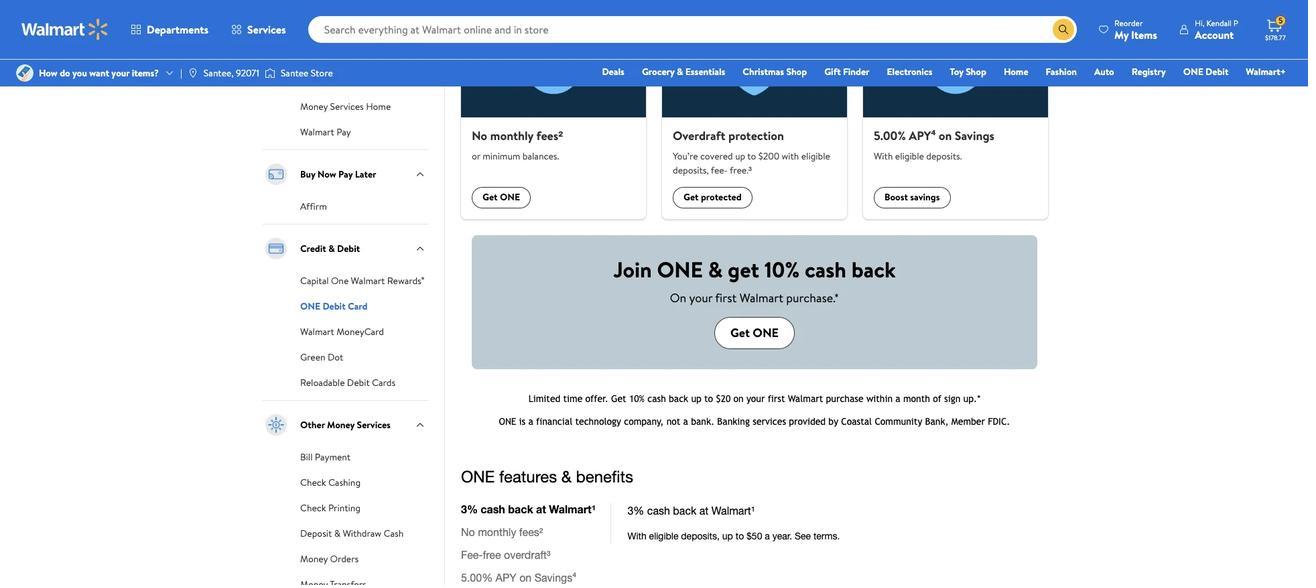 Task type: describe. For each thing, give the bounding box(es) containing it.
balances.
[[523, 149, 559, 163]]

items
[[1131, 27, 1157, 42]]

reloadable debit cards link
[[300, 375, 395, 389]]

|
[[180, 66, 182, 80]]

get protected button
[[673, 187, 752, 208]]

5.00% apy⁴ on savings with eligible deposits.
[[874, 127, 995, 163]]

check for check printing
[[300, 501, 326, 515]]

cash
[[384, 527, 404, 540]]

one inside join one & get 10% cash back on your first walmart purchase.*
[[657, 255, 703, 284]]

you're
[[673, 149, 698, 163]]

monthly
[[490, 127, 534, 144]]

deposits.
[[926, 149, 962, 163]]

account
[[1195, 27, 1234, 42]]

1 vertical spatial home
[[366, 100, 391, 113]]

toy shop
[[950, 65, 986, 78]]

featured
[[300, 68, 337, 81]]

money right other
[[327, 418, 355, 432]]

finder
[[843, 65, 870, 78]]

buy now pay later image
[[263, 161, 290, 188]]

services down cards
[[357, 418, 391, 432]]

featured image
[[263, 61, 290, 88]]

withdraw
[[343, 527, 381, 540]]

walmart inside join one & get 10% cash back on your first walmart purchase.*
[[740, 290, 783, 306]]

join one & get 10% cash back on your first walmart purchase.*
[[614, 255, 896, 306]]

essentials
[[685, 65, 725, 78]]

santee,
[[204, 66, 234, 80]]

no monthly fees² list item
[[453, 14, 654, 219]]

savings
[[910, 191, 940, 204]]

walmart pay
[[300, 125, 351, 139]]

savings
[[955, 127, 995, 144]]

orders
[[330, 552, 359, 566]]

electronics
[[887, 65, 932, 78]]

with
[[782, 149, 799, 163]]

get for no
[[483, 191, 498, 204]]

fashion
[[1046, 65, 1077, 78]]

gift finder
[[824, 65, 870, 78]]

printing
[[328, 501, 360, 515]]

departments button
[[119, 13, 220, 46]]

& for credit & debit
[[328, 242, 335, 255]]

check for check cashing
[[300, 476, 326, 489]]

credit
[[300, 242, 326, 255]]

no monthly fees² or minimum balances.
[[472, 127, 563, 163]]

debit for one debit card
[[323, 299, 346, 313]]

cards
[[372, 376, 395, 389]]

& inside join one & get 10% cash back on your first walmart purchase.*
[[708, 255, 723, 284]]

gift finder link
[[818, 64, 876, 79]]

other money services
[[300, 418, 391, 432]]

card
[[348, 299, 368, 313]]

deposit
[[300, 527, 332, 540]]

how do you want your items?
[[39, 66, 159, 80]]

one debit card link
[[300, 298, 368, 313]]

money services home
[[300, 100, 391, 113]]

fashion link
[[1040, 64, 1083, 79]]

5.00% apy⁴ on savings list item
[[855, 14, 1056, 219]]

up
[[735, 149, 745, 163]]

bill
[[300, 450, 313, 464]]

$178.77
[[1265, 33, 1286, 42]]

cash
[[805, 255, 846, 284]]

p
[[1234, 17, 1238, 28]]

get one button inside no monthly fees² list item
[[472, 187, 531, 208]]

my
[[1115, 27, 1129, 42]]

shop for christmas shop
[[786, 65, 807, 78]]

electronics link
[[881, 64, 939, 79]]

auto link
[[1088, 64, 1120, 79]]

how
[[39, 66, 58, 80]]

walmart moneycard
[[300, 325, 384, 338]]

dot
[[328, 350, 343, 364]]

eligible inside the overdraft protection you're covered up to $200 with eligible deposits, fee- free.³
[[801, 149, 830, 163]]

debit for one debit
[[1206, 65, 1229, 78]]

home link
[[998, 64, 1034, 79]]

walmart image
[[21, 19, 109, 40]]

10%
[[764, 255, 800, 284]]

one down join one & get 10% cash back on your first walmart purchase.*
[[753, 324, 779, 341]]

capital one walmart rewards®
[[300, 274, 424, 287]]

your inside join one & get 10% cash back on your first walmart purchase.*
[[689, 290, 713, 306]]

 image for how do you want your items?
[[16, 64, 34, 82]]

92071
[[236, 66, 259, 80]]

walmart moneycard link
[[300, 324, 384, 338]]

capital one walmart rewards® link
[[300, 273, 424, 287]]

check cashing
[[300, 476, 361, 489]]

auto
[[1094, 65, 1114, 78]]

you
[[72, 66, 87, 80]]

registry
[[1132, 65, 1166, 78]]

rewards®
[[387, 274, 424, 287]]

on
[[939, 127, 952, 144]]

walmart pay link
[[300, 124, 351, 139]]

green
[[300, 350, 325, 364]]

check printing
[[300, 501, 360, 515]]

deposit & withdraw cash link
[[300, 525, 404, 540]]

santee, 92071
[[204, 66, 259, 80]]

& for grocery & essentials
[[677, 65, 683, 78]]

walmart inside "link"
[[351, 274, 385, 287]]

5.00% apy superscript four on savings. with eligible deposits. boost savings. image
[[863, 14, 1048, 118]]



Task type: vqa. For each thing, say whether or not it's contained in the screenshot.
1st "CANDY" from the right
no



Task type: locate. For each thing, give the bounding box(es) containing it.
store
[[311, 66, 333, 80]]

$200
[[758, 149, 779, 163]]

get one
[[483, 191, 520, 204], [730, 324, 779, 341]]

grocery & essentials link
[[636, 64, 731, 79]]

debit left 'card'
[[323, 299, 346, 313]]

fees²
[[536, 127, 563, 144]]

1 horizontal spatial  image
[[188, 68, 198, 78]]

get one down the minimum
[[483, 191, 520, 204]]

services up walmart pay link
[[330, 100, 364, 113]]

home
[[1004, 65, 1028, 78], [366, 100, 391, 113]]

get
[[728, 255, 759, 284]]

0 vertical spatial your
[[111, 66, 130, 80]]

get inside no monthly fees² list item
[[483, 191, 498, 204]]

eligible down apy⁴
[[895, 149, 924, 163]]

debit up one
[[337, 242, 360, 255]]

christmas shop
[[743, 65, 807, 78]]

boost savings button
[[874, 187, 951, 208]]

check down bill
[[300, 476, 326, 489]]

& right deposit
[[334, 527, 340, 540]]

get one button down the minimum
[[472, 187, 531, 208]]

with
[[874, 149, 893, 163]]

money orders link
[[300, 551, 359, 566]]

0 vertical spatial get one button
[[472, 187, 531, 208]]

1 horizontal spatial eligible
[[895, 149, 924, 163]]

money up walmart pay link
[[300, 100, 328, 113]]

1 vertical spatial pay
[[338, 167, 353, 181]]

check cashing link
[[300, 474, 361, 489]]

0 vertical spatial home
[[1004, 65, 1028, 78]]

get one for get one button within the no monthly fees² list item
[[483, 191, 520, 204]]

items?
[[132, 66, 159, 80]]

departments
[[147, 22, 208, 37]]

protected
[[701, 191, 742, 204]]

reorder
[[1115, 17, 1143, 28]]

shop
[[786, 65, 807, 78], [966, 65, 986, 78]]

overdraft protection you're covered up to $200 with eligible deposits, fee- free.³
[[673, 127, 830, 177]]

one up on
[[657, 255, 703, 284]]

services up featured image at left
[[247, 22, 286, 37]]

fee-
[[711, 163, 728, 177]]

credit & debit
[[300, 242, 360, 255]]

one
[[1183, 65, 1203, 78], [500, 191, 520, 204], [657, 255, 703, 284], [300, 299, 320, 313], [753, 324, 779, 341]]

1 horizontal spatial home
[[1004, 65, 1028, 78]]

1 check from the top
[[300, 476, 326, 489]]

list containing no monthly fees²
[[453, 14, 1056, 219]]

shop right christmas
[[786, 65, 807, 78]]

other money services image
[[263, 411, 290, 438]]

& left "get"
[[708, 255, 723, 284]]

walmart up green dot link
[[300, 325, 334, 338]]

1 horizontal spatial get one button
[[714, 317, 795, 349]]

1 horizontal spatial your
[[689, 290, 713, 306]]

now
[[318, 167, 336, 181]]

overdraft protection list item
[[654, 14, 855, 219]]

to
[[747, 149, 756, 163]]

1 horizontal spatial get
[[684, 191, 699, 204]]

get one down first on the right
[[730, 324, 779, 341]]

shop right toy
[[966, 65, 986, 78]]

debit inside "reloadable debit cards" link
[[347, 376, 370, 389]]

0 horizontal spatial your
[[111, 66, 130, 80]]

christmas
[[743, 65, 784, 78]]

2 shop from the left
[[966, 65, 986, 78]]

walmart down "get"
[[740, 290, 783, 306]]

0 vertical spatial check
[[300, 476, 326, 489]]

payment
[[315, 450, 351, 464]]

list
[[453, 14, 1056, 219]]

or
[[472, 149, 480, 163]]

one
[[331, 274, 349, 287]]

money orders
[[300, 552, 359, 566]]

0 horizontal spatial get one button
[[472, 187, 531, 208]]

buy now pay later
[[300, 167, 376, 181]]

get one for bottommost get one button
[[730, 324, 779, 341]]

one debit
[[1183, 65, 1229, 78]]

 image right '|'
[[188, 68, 198, 78]]

0 vertical spatial get one
[[483, 191, 520, 204]]

shop inside "link"
[[786, 65, 807, 78]]

get inside button
[[684, 191, 699, 204]]

shop for toy shop
[[966, 65, 986, 78]]

1 vertical spatial check
[[300, 501, 326, 515]]

debit left cards
[[347, 376, 370, 389]]

services up store
[[298, 14, 342, 31]]

affirm link
[[300, 198, 327, 213]]

deposits,
[[673, 163, 709, 177]]

 image for santee, 92071
[[188, 68, 198, 78]]

1 eligible from the left
[[801, 149, 830, 163]]

deals link
[[596, 64, 631, 79]]

later
[[355, 167, 376, 181]]

0 vertical spatial pay
[[337, 125, 351, 139]]

free.³
[[730, 163, 752, 177]]

& for deposit & withdraw cash
[[334, 527, 340, 540]]

boost
[[885, 191, 908, 204]]

1 horizontal spatial get one
[[730, 324, 779, 341]]

money for money services
[[260, 14, 295, 31]]

get one inside no monthly fees² list item
[[483, 191, 520, 204]]

get for overdraft
[[684, 191, 699, 204]]

0 horizontal spatial  image
[[16, 64, 34, 82]]

eligible right with
[[801, 149, 830, 163]]

1 vertical spatial get one button
[[714, 317, 795, 349]]

toy
[[950, 65, 964, 78]]

overdraft protection. you're covered up to two hundred dollars with direct deposit, fee-free. superscript three. get protected. image
[[662, 14, 847, 118]]

get down first on the right
[[730, 324, 750, 341]]

one down account on the top right of the page
[[1183, 65, 1203, 78]]

1 vertical spatial get one
[[730, 324, 779, 341]]

get one button down first on the right
[[714, 317, 795, 349]]

cashing
[[328, 476, 361, 489]]

money down deposit
[[300, 552, 328, 566]]

money up featured image at left
[[260, 14, 295, 31]]

reorder my items
[[1115, 17, 1157, 42]]

your right want
[[111, 66, 130, 80]]

check up deposit
[[300, 501, 326, 515]]

on
[[670, 290, 686, 306]]

walmart+
[[1246, 65, 1286, 78]]

one inside no monthly fees² list item
[[500, 191, 520, 204]]

money services
[[260, 14, 342, 31]]

1 shop from the left
[[786, 65, 807, 78]]

join
[[614, 255, 652, 284]]

kendall
[[1207, 17, 1232, 28]]

pay right now
[[338, 167, 353, 181]]

pay down money services home
[[337, 125, 351, 139]]

1 horizontal spatial shop
[[966, 65, 986, 78]]

 image
[[265, 66, 275, 80]]

0 horizontal spatial home
[[366, 100, 391, 113]]

back
[[852, 255, 896, 284]]

& right "credit" in the left of the page
[[328, 242, 335, 255]]

debit for reloadable debit cards
[[347, 376, 370, 389]]

affirm
[[300, 200, 327, 213]]

credit & debit image
[[263, 235, 290, 262]]

get protected
[[684, 191, 742, 204]]

your
[[111, 66, 130, 80], [689, 290, 713, 306]]

one down the minimum
[[500, 191, 520, 204]]

Walmart Site-Wide search field
[[308, 16, 1077, 43]]

services button
[[220, 13, 297, 46]]

grocery & essentials
[[642, 65, 725, 78]]

get one button
[[472, 187, 531, 208], [714, 317, 795, 349]]

gift
[[824, 65, 841, 78]]

christmas shop link
[[737, 64, 813, 79]]

bill payment link
[[300, 449, 351, 464]]

apy⁴
[[909, 127, 936, 144]]

reloadable
[[300, 376, 345, 389]]

& right grocery at the top
[[677, 65, 683, 78]]

get down 'deposits,'
[[684, 191, 699, 204]]

0 horizontal spatial get
[[483, 191, 498, 204]]

hi,
[[1195, 17, 1205, 28]]

walmart up 'card'
[[351, 274, 385, 287]]

walmart+ link
[[1240, 64, 1292, 79]]

want
[[89, 66, 109, 80]]

buy
[[300, 167, 315, 181]]

debit inside one debit card link
[[323, 299, 346, 313]]

covered
[[700, 149, 733, 163]]

0 horizontal spatial eligible
[[801, 149, 830, 163]]

debit
[[1206, 65, 1229, 78], [337, 242, 360, 255], [323, 299, 346, 313], [347, 376, 370, 389]]

1 vertical spatial your
[[689, 290, 713, 306]]

walmart down money services home
[[300, 125, 334, 139]]

debit inside one debit link
[[1206, 65, 1229, 78]]

no monthly fees superscript two. or minimum balances. get one. image
[[461, 14, 646, 118]]

green dot
[[300, 350, 343, 364]]

your right on
[[689, 290, 713, 306]]

5.00%
[[874, 127, 906, 144]]

one debit card
[[300, 299, 368, 313]]

moneycard
[[337, 325, 384, 338]]

Search search field
[[308, 16, 1077, 43]]

2 horizontal spatial get
[[730, 324, 750, 341]]

search icon image
[[1058, 24, 1069, 35]]

5
[[1279, 15, 1283, 26]]

money services home link
[[300, 98, 391, 113]]

2 check from the top
[[300, 501, 326, 515]]

0 horizontal spatial shop
[[786, 65, 807, 78]]

services
[[298, 14, 342, 31], [247, 22, 286, 37], [330, 100, 364, 113], [357, 418, 391, 432]]

check printing link
[[300, 500, 360, 515]]

get
[[483, 191, 498, 204], [684, 191, 699, 204], [730, 324, 750, 341]]

 image
[[16, 64, 34, 82], [188, 68, 198, 78]]

0 horizontal spatial get one
[[483, 191, 520, 204]]

2 eligible from the left
[[895, 149, 924, 163]]

 image left the how
[[16, 64, 34, 82]]

get down the minimum
[[483, 191, 498, 204]]

grocery
[[642, 65, 675, 78]]

debit down account on the top right of the page
[[1206, 65, 1229, 78]]

deals
[[602, 65, 625, 78]]

purchase.*
[[786, 290, 839, 306]]

eligible inside 5.00% apy⁴ on savings with eligible deposits.
[[895, 149, 924, 163]]

money for money orders
[[300, 552, 328, 566]]

services inside dropdown button
[[247, 22, 286, 37]]

one down capital
[[300, 299, 320, 313]]

money for money services home
[[300, 100, 328, 113]]



